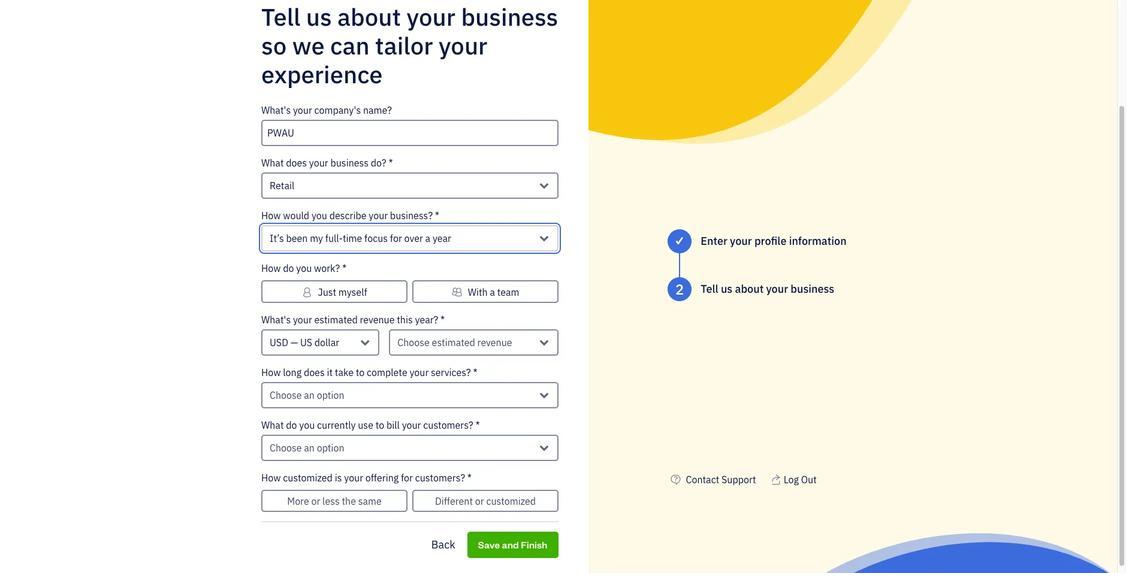 Task type: vqa. For each thing, say whether or not it's contained in the screenshot.
the top tell
yes



Task type: describe. For each thing, give the bounding box(es) containing it.
how long does it take to complete your services? *
[[261, 367, 478, 379]]

profile
[[755, 234, 787, 248]]

it
[[327, 367, 333, 379]]

0 vertical spatial does
[[286, 157, 307, 169]]

for inside field
[[390, 232, 402, 244]]

users image
[[452, 285, 463, 299]]

2 option from the top
[[317, 442, 344, 454]]

1 vertical spatial for
[[401, 472, 413, 484]]

support
[[722, 474, 756, 486]]

1 vertical spatial a
[[490, 286, 495, 298]]

what's your company's name?
[[261, 104, 392, 116]]

save
[[478, 539, 500, 552]]

how customized is your offering for customers? *
[[261, 472, 472, 484]]

this
[[397, 314, 413, 326]]

us for tell us about your business so we can tailor your experience
[[306, 1, 332, 32]]

contact support link
[[686, 474, 756, 486]]

business for tell us about your business so we can tailor your experience
[[461, 1, 558, 32]]

myself
[[339, 286, 367, 298]]

2 choose an option field from the top
[[261, 435, 559, 461]]

how for how long does it take to complete your services? *
[[261, 367, 281, 379]]

1 vertical spatial does
[[304, 367, 325, 379]]

complete
[[367, 367, 407, 379]]

with a team
[[468, 286, 519, 298]]

choose estimated revenue
[[398, 337, 512, 349]]

about for tell us about your business
[[735, 282, 764, 296]]

more
[[287, 496, 309, 508]]

logout image
[[771, 473, 782, 488]]

to for use
[[376, 419, 384, 431]]

Choose estimated revenue field
[[389, 329, 559, 356]]

support image
[[668, 473, 684, 488]]

1 option from the top
[[317, 389, 344, 401]]

we
[[292, 30, 325, 61]]

company's
[[314, 104, 361, 116]]

us for tell us about your business
[[721, 282, 733, 296]]

different or customized
[[435, 496, 536, 508]]

revenue inside field
[[478, 337, 512, 349]]

and
[[502, 539, 519, 552]]

contact support
[[686, 474, 756, 486]]

more or less the same
[[287, 496, 382, 508]]

0 horizontal spatial estimated
[[314, 314, 358, 326]]

back button
[[422, 534, 465, 558]]

offering
[[366, 472, 399, 484]]

less
[[323, 496, 340, 508]]

0 vertical spatial customers?
[[423, 419, 473, 431]]

0 vertical spatial customized
[[283, 472, 333, 484]]

—
[[291, 337, 298, 349]]

out
[[801, 474, 817, 486]]

same
[[358, 496, 382, 508]]

tailor
[[375, 30, 433, 61]]

business for tell us about your business
[[791, 282, 835, 296]]

choose for 1st choose an option "field" from the bottom
[[270, 442, 302, 454]]

team
[[497, 286, 519, 298]]

tell for tell us about your business so we can tailor your experience
[[261, 1, 301, 32]]

finish
[[521, 539, 548, 552]]

or for more
[[311, 496, 320, 508]]

been
[[286, 232, 308, 244]]

save and finish button
[[468, 533, 559, 559]]

how for how do you work? *
[[261, 262, 281, 274]]

just myself
[[318, 286, 367, 298]]

what's for what's your company's name?
[[261, 104, 291, 116]]

you for work?
[[296, 262, 312, 274]]

us
[[300, 337, 312, 349]]

is
[[335, 472, 342, 484]]

tell for tell us about your business
[[701, 282, 719, 296]]

choose an option for 1st choose an option "field" from the bottom
[[270, 442, 344, 454]]

It's been my full-time focus for over a year field
[[261, 225, 559, 252]]

it's
[[270, 232, 284, 244]]

what's for what's your estimated revenue this year? *
[[261, 314, 291, 326]]

would
[[283, 210, 309, 222]]

retail
[[270, 180, 295, 192]]

my
[[310, 232, 323, 244]]

currently
[[317, 419, 356, 431]]

log out
[[784, 474, 817, 486]]

year
[[433, 232, 451, 244]]

2 an from the top
[[304, 442, 315, 454]]

a inside field
[[425, 232, 431, 244]]

tell us about your business
[[701, 282, 835, 296]]

save and finish
[[478, 539, 548, 552]]

the
[[342, 496, 356, 508]]



Task type: locate. For each thing, give the bounding box(es) containing it.
do left currently
[[286, 419, 297, 431]]

1 vertical spatial choose an option
[[270, 442, 344, 454]]

does
[[286, 157, 307, 169], [304, 367, 325, 379]]

2 vertical spatial business
[[791, 282, 835, 296]]

1 or from the left
[[311, 496, 320, 508]]

2 how from the top
[[261, 262, 281, 274]]

choose
[[398, 337, 430, 349], [270, 389, 302, 401], [270, 442, 302, 454]]

choose an option field down bill
[[261, 435, 559, 461]]

1 vertical spatial estimated
[[432, 337, 475, 349]]

what up retail
[[261, 157, 284, 169]]

what does your business do? *
[[261, 157, 393, 169]]

information
[[789, 234, 847, 248]]

does left it
[[304, 367, 325, 379]]

estimated up services?
[[432, 337, 475, 349]]

3 how from the top
[[261, 367, 281, 379]]

customers?
[[423, 419, 473, 431], [415, 472, 465, 484]]

choose for choose estimated revenue field
[[398, 337, 430, 349]]

1 what from the top
[[261, 157, 284, 169]]

you left work?
[[296, 262, 312, 274]]

revenue left this
[[360, 314, 395, 326]]

0 vertical spatial choose
[[398, 337, 430, 349]]

2 what from the top
[[261, 419, 284, 431]]

1 vertical spatial what
[[261, 419, 284, 431]]

1 vertical spatial choose an option field
[[261, 435, 559, 461]]

what for what does your business do? *
[[261, 157, 284, 169]]

a left year
[[425, 232, 431, 244]]

about
[[338, 1, 401, 32], [735, 282, 764, 296]]

0 vertical spatial to
[[356, 367, 365, 379]]

2 choose an option from the top
[[270, 442, 344, 454]]

1 horizontal spatial tell
[[701, 282, 719, 296]]

just
[[318, 286, 336, 298]]

for
[[390, 232, 402, 244], [401, 472, 413, 484]]

tell us about your business so we can tailor your experience
[[261, 1, 558, 90]]

1 what's from the top
[[261, 104, 291, 116]]

us down 'enter'
[[721, 282, 733, 296]]

1 horizontal spatial estimated
[[432, 337, 475, 349]]

revenue down the with a team
[[478, 337, 512, 349]]

choose an option down currently
[[270, 442, 344, 454]]

a
[[425, 232, 431, 244], [490, 286, 495, 298]]

0 horizontal spatial to
[[356, 367, 365, 379]]

you
[[312, 210, 327, 222], [296, 262, 312, 274], [299, 419, 315, 431]]

what's your estimated revenue this year? *
[[261, 314, 445, 326]]

your
[[407, 1, 456, 32], [439, 30, 488, 61], [293, 104, 312, 116], [309, 157, 328, 169], [369, 210, 388, 222], [730, 234, 752, 248], [766, 282, 788, 296], [293, 314, 312, 326], [410, 367, 429, 379], [402, 419, 421, 431], [344, 472, 363, 484]]

how for how would you describe your business? *
[[261, 210, 281, 222]]

2 vertical spatial choose
[[270, 442, 302, 454]]

1 vertical spatial do
[[286, 419, 297, 431]]

2 horizontal spatial business
[[791, 282, 835, 296]]

it's been my full-time focus for over a year
[[270, 232, 451, 244]]

us right so
[[306, 1, 332, 32]]

1 horizontal spatial us
[[721, 282, 733, 296]]

0 vertical spatial what
[[261, 157, 284, 169]]

does up retail
[[286, 157, 307, 169]]

customers? up "different"
[[415, 472, 465, 484]]

1 vertical spatial business
[[331, 157, 369, 169]]

customers? down services?
[[423, 419, 473, 431]]

choose an option for second choose an option "field" from the bottom of the page
[[270, 389, 344, 401]]

contact
[[686, 474, 720, 486]]

option
[[317, 389, 344, 401], [317, 442, 344, 454]]

0 vertical spatial what's
[[261, 104, 291, 116]]

1 vertical spatial what's
[[261, 314, 291, 326]]

0 vertical spatial tell
[[261, 1, 301, 32]]

1 vertical spatial you
[[296, 262, 312, 274]]

or for different
[[475, 496, 484, 508]]

1 choose an option field from the top
[[261, 382, 559, 409]]

0 vertical spatial us
[[306, 1, 332, 32]]

0 vertical spatial about
[[338, 1, 401, 32]]

do for what
[[286, 419, 297, 431]]

0 horizontal spatial business
[[331, 157, 369, 169]]

bill
[[387, 419, 400, 431]]

dollar
[[315, 337, 339, 349]]

back
[[432, 539, 456, 552]]

so
[[261, 30, 287, 61]]

how do you work? *
[[261, 262, 347, 274]]

us
[[306, 1, 332, 32], [721, 282, 733, 296]]

log
[[784, 474, 799, 486]]

full-
[[325, 232, 343, 244]]

customized up more
[[283, 472, 333, 484]]

choose an option field down complete
[[261, 382, 559, 409]]

a right "with"
[[490, 286, 495, 298]]

revenue
[[360, 314, 395, 326], [478, 337, 512, 349]]

1 vertical spatial tell
[[701, 282, 719, 296]]

estimated inside field
[[432, 337, 475, 349]]

4 how from the top
[[261, 472, 281, 484]]

0 horizontal spatial tell
[[261, 1, 301, 32]]

an down us
[[304, 389, 315, 401]]

None text field
[[261, 120, 559, 146]]

0 vertical spatial option
[[317, 389, 344, 401]]

1 choose an option from the top
[[270, 389, 344, 401]]

do for how
[[283, 262, 294, 274]]

usd
[[270, 337, 288, 349]]

business?
[[390, 210, 433, 222]]

choose down this
[[398, 337, 430, 349]]

what
[[261, 157, 284, 169], [261, 419, 284, 431]]

1 vertical spatial an
[[304, 442, 315, 454]]

1 vertical spatial us
[[721, 282, 733, 296]]

usd — us dollar
[[270, 337, 339, 349]]

what's
[[261, 104, 291, 116], [261, 314, 291, 326]]

us inside tell us about your business so we can tailor your experience
[[306, 1, 332, 32]]

or right "different"
[[475, 496, 484, 508]]

work?
[[314, 262, 340, 274]]

0 vertical spatial for
[[390, 232, 402, 244]]

choose inside field
[[398, 337, 430, 349]]

about inside tell us about your business so we can tailor your experience
[[338, 1, 401, 32]]

choose an option down long
[[270, 389, 344, 401]]

customized up and
[[486, 496, 536, 508]]

choose for second choose an option "field" from the bottom of the page
[[270, 389, 302, 401]]

focus
[[365, 232, 388, 244]]

how would you describe your business? *
[[261, 210, 439, 222]]

or left less
[[311, 496, 320, 508]]

over
[[404, 232, 423, 244]]

0 horizontal spatial revenue
[[360, 314, 395, 326]]

use
[[358, 419, 373, 431]]

do?
[[371, 157, 386, 169]]

*
[[389, 157, 393, 169], [435, 210, 439, 222], [342, 262, 347, 274], [441, 314, 445, 326], [473, 367, 478, 379], [476, 419, 480, 431], [468, 472, 472, 484]]

0 horizontal spatial a
[[425, 232, 431, 244]]

estimated
[[314, 314, 358, 326], [432, 337, 475, 349]]

1 horizontal spatial business
[[461, 1, 558, 32]]

or
[[311, 496, 320, 508], [475, 496, 484, 508]]

0 vertical spatial estimated
[[314, 314, 358, 326]]

do
[[283, 262, 294, 274], [286, 419, 297, 431]]

choose up more
[[270, 442, 302, 454]]

1 how from the top
[[261, 210, 281, 222]]

2 what's from the top
[[261, 314, 291, 326]]

how
[[261, 210, 281, 222], [261, 262, 281, 274], [261, 367, 281, 379], [261, 472, 281, 484]]

describe
[[330, 210, 367, 222]]

you left currently
[[299, 419, 315, 431]]

Currency field
[[261, 329, 380, 356]]

log out button
[[771, 473, 817, 488]]

experience
[[261, 59, 383, 90]]

Choose an option field
[[261, 382, 559, 409], [261, 435, 559, 461]]

0 vertical spatial you
[[312, 210, 327, 222]]

time
[[343, 232, 362, 244]]

what down long
[[261, 419, 284, 431]]

1 an from the top
[[304, 389, 315, 401]]

what's up the usd
[[261, 314, 291, 326]]

what do you currently use to bill your customers? *
[[261, 419, 480, 431]]

1 horizontal spatial customized
[[486, 496, 536, 508]]

0 vertical spatial do
[[283, 262, 294, 274]]

0 horizontal spatial or
[[311, 496, 320, 508]]

0 horizontal spatial customized
[[283, 472, 333, 484]]

1 vertical spatial customized
[[486, 496, 536, 508]]

2 or from the left
[[475, 496, 484, 508]]

business inside tell us about your business so we can tailor your experience
[[461, 1, 558, 32]]

enter your profile information
[[701, 234, 847, 248]]

what for what do you currently use to bill your customers? *
[[261, 419, 284, 431]]

to for take
[[356, 367, 365, 379]]

1 horizontal spatial or
[[475, 496, 484, 508]]

do down the been
[[283, 262, 294, 274]]

you for describe
[[312, 210, 327, 222]]

choose an option
[[270, 389, 344, 401], [270, 442, 344, 454]]

name?
[[363, 104, 392, 116]]

take
[[335, 367, 354, 379]]

different
[[435, 496, 473, 508]]

year?
[[415, 314, 438, 326]]

business
[[461, 1, 558, 32], [331, 157, 369, 169], [791, 282, 835, 296]]

option down currently
[[317, 442, 344, 454]]

1 vertical spatial option
[[317, 442, 344, 454]]

1 vertical spatial to
[[376, 419, 384, 431]]

how for how customized is your offering for customers? *
[[261, 472, 281, 484]]

0 vertical spatial choose an option field
[[261, 382, 559, 409]]

what's down experience
[[261, 104, 291, 116]]

tell
[[261, 1, 301, 32], [701, 282, 719, 296]]

customized
[[283, 472, 333, 484], [486, 496, 536, 508]]

about for tell us about your business so we can tailor your experience
[[338, 1, 401, 32]]

to left bill
[[376, 419, 384, 431]]

enter
[[701, 234, 728, 248]]

1 horizontal spatial to
[[376, 419, 384, 431]]

with
[[468, 286, 488, 298]]

0 vertical spatial revenue
[[360, 314, 395, 326]]

for right offering
[[401, 472, 413, 484]]

1 vertical spatial revenue
[[478, 337, 512, 349]]

option down it
[[317, 389, 344, 401]]

to
[[356, 367, 365, 379], [376, 419, 384, 431]]

Retail field
[[261, 172, 559, 199]]

1 vertical spatial about
[[735, 282, 764, 296]]

you up the 'my'
[[312, 210, 327, 222]]

0 vertical spatial business
[[461, 1, 558, 32]]

2 vertical spatial you
[[299, 419, 315, 431]]

0 vertical spatial choose an option
[[270, 389, 344, 401]]

can
[[330, 30, 370, 61]]

to right "take"
[[356, 367, 365, 379]]

long
[[283, 367, 302, 379]]

tell inside tell us about your business so we can tailor your experience
[[261, 1, 301, 32]]

an up more
[[304, 442, 315, 454]]

1 horizontal spatial a
[[490, 286, 495, 298]]

user image
[[302, 285, 313, 299]]

estimated up dollar
[[314, 314, 358, 326]]

0 horizontal spatial us
[[306, 1, 332, 32]]

0 horizontal spatial about
[[338, 1, 401, 32]]

0 vertical spatial a
[[425, 232, 431, 244]]

services?
[[431, 367, 471, 379]]

1 horizontal spatial revenue
[[478, 337, 512, 349]]

you for currently
[[299, 419, 315, 431]]

for left over at the top of the page
[[390, 232, 402, 244]]

0 vertical spatial an
[[304, 389, 315, 401]]

1 vertical spatial customers?
[[415, 472, 465, 484]]

choose down long
[[270, 389, 302, 401]]

1 vertical spatial choose
[[270, 389, 302, 401]]

1 horizontal spatial about
[[735, 282, 764, 296]]



